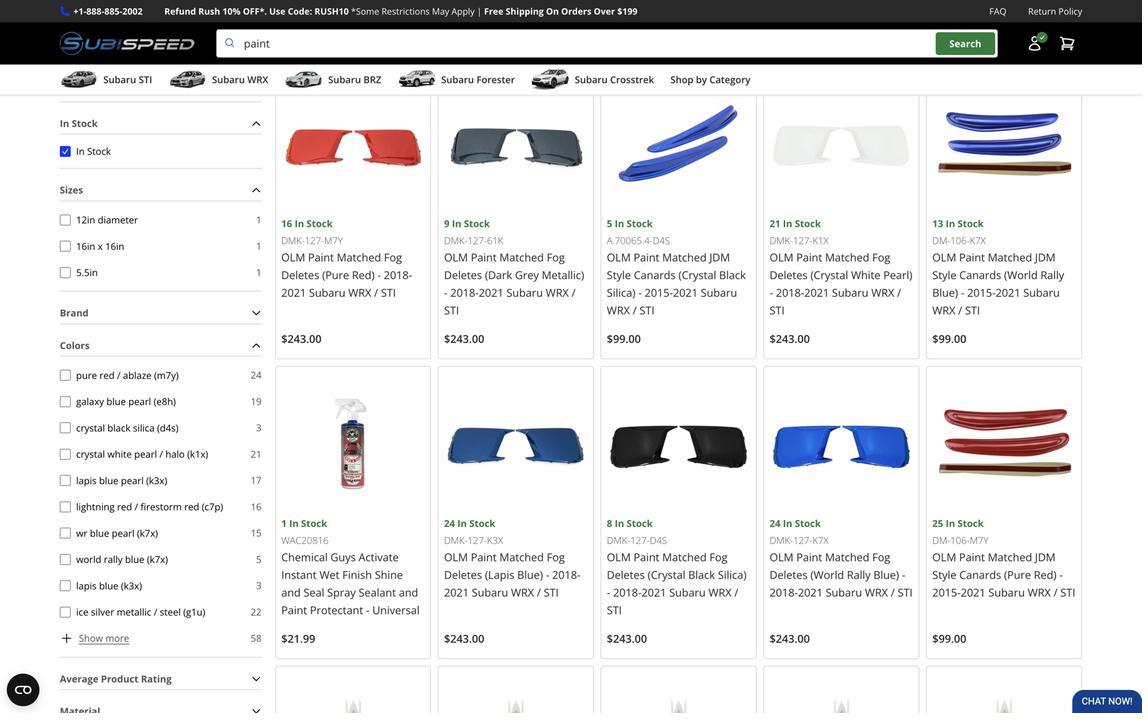 Task type: vqa. For each thing, say whether or not it's contained in the screenshot.


Task type: locate. For each thing, give the bounding box(es) containing it.
a subaru wrx thumbnail image image
[[169, 69, 207, 90]]

127- inside the '21 in stock dmk-127-k1x olm paint matched fog deletes (crystal white pearl) - 2018-2021 subaru wrx / sti'
[[793, 234, 813, 247]]

0 vertical spatial 106-
[[951, 234, 970, 247]]

paint inside 24 in stock dmk-127-k7x olm paint matched fog deletes (world rally blue) - 2018-2021 subaru wrx / sti
[[797, 550, 822, 565]]

rush
[[198, 5, 220, 17]]

(m7y)
[[154, 369, 179, 382]]

in for olm paint matched fog deletes (pure red) - 2018- 2021 subaru wrx / sti
[[295, 217, 304, 230]]

0 vertical spatial rally
[[1041, 268, 1064, 283]]

k7x for canards
[[970, 234, 986, 247]]

1 horizontal spatial and
[[399, 586, 418, 600]]

deletes for olm paint matched fog deletes (crystal black silica) - 2018-2021 subaru wrx / sti
[[607, 568, 645, 583]]

category
[[710, 73, 751, 86]]

2 horizontal spatial blue)
[[933, 286, 958, 300]]

m7y
[[324, 234, 343, 247], [970, 535, 989, 547]]

white
[[851, 268, 881, 282]]

subaru forester button
[[398, 67, 515, 95]]

rush10
[[315, 5, 349, 17]]

0 horizontal spatial black
[[688, 568, 715, 583]]

rally inside 24 in stock dmk-127-k7x olm paint matched fog deletes (world rally blue) - 2018-2021 subaru wrx / sti
[[847, 568, 871, 583]]

shop by category button
[[671, 67, 751, 95]]

3 up 22 at the bottom of the page
[[256, 580, 262, 593]]

fog for rally
[[872, 550, 891, 565]]

1 dm- from the top
[[933, 234, 951, 247]]

fog for white
[[872, 250, 891, 265]]

0 vertical spatial 21
[[770, 217, 781, 230]]

red right pure
[[100, 369, 115, 382]]

colors
[[60, 339, 90, 352]]

24
[[251, 369, 262, 382], [444, 517, 455, 530], [770, 517, 781, 530]]

dm-
[[933, 234, 951, 247], [933, 535, 951, 547]]

style inside 25 in stock dm-106-m7y olm paint matched jdm style canards (pure red) - 2015-2021 subaru wrx / sti
[[933, 568, 957, 583]]

crystal white pearl / halo (k1x) button
[[60, 449, 71, 460]]

a.70065.4-
[[607, 234, 653, 247]]

x
[[98, 240, 103, 253]]

style inside "5 in stock a.70065.4-d4s olm paint matched jdm style canards (crystal black silica) - 2015-2021 subaru wrx / sti"
[[607, 268, 631, 283]]

matched inside 25 in stock dm-106-m7y olm paint matched jdm style canards (pure red) - 2015-2021 subaru wrx / sti
[[988, 550, 1032, 565]]

2015- inside 25 in stock dm-106-m7y olm paint matched jdm style canards (pure red) - 2015-2021 subaru wrx / sti
[[933, 586, 961, 600]]

1 horizontal spatial blue)
[[874, 568, 899, 583]]

/ inside 16 in stock dmk-127-m7y olm paint matched fog deletes (pure red) - 2018- 2021 subaru wrx / sti
[[374, 286, 378, 300]]

61k subaru oem touch up paint - 2015-2021 subaru wrx / sti image
[[281, 673, 425, 714]]

2 crystal from the top
[[76, 448, 105, 461]]

1 vertical spatial black
[[688, 568, 715, 583]]

pearl right white
[[134, 448, 157, 461]]

0 horizontal spatial blue)
[[517, 568, 543, 583]]

blue for wr blue pearl (k7x)
[[90, 527, 109, 540]]

24 inside 24 in stock dmk-127-k3x olm paint matched fog deletes (lapis blue) - 2018- 2021 subaru wrx / sti
[[444, 517, 455, 530]]

d4s subaru oem touch up paint - 2015-2021 subaru wrx / sti image
[[607, 673, 751, 714]]

1 horizontal spatial m7y
[[970, 535, 989, 547]]

fog inside 16 in stock dmk-127-m7y olm paint matched fog deletes (pure red) - 2018- 2021 subaru wrx / sti
[[384, 250, 402, 265]]

olm for olm paint matched fog deletes (lapis blue) - 2018- 2021 subaru wrx / sti
[[444, 550, 468, 565]]

2 and from the left
[[399, 586, 418, 600]]

3 for crystal black silica (d4s)
[[256, 422, 262, 435]]

olm for olm paint matched fog deletes (pure red) - 2018- 2021 subaru wrx / sti
[[281, 250, 305, 265]]

in for olm paint matched fog deletes (world rally blue) - 2018-2021 subaru wrx / sti
[[783, 517, 793, 530]]

24 for olm paint matched fog deletes (world rally blue) - 2018-2021 subaru wrx / sti
[[770, 517, 781, 530]]

2018- inside 16 in stock dmk-127-m7y olm paint matched fog deletes (pure red) - 2018- 2021 subaru wrx / sti
[[384, 268, 412, 282]]

0 vertical spatial in stock
[[60, 117, 98, 130]]

min
[[60, 44, 77, 57]]

(crystal for d4s
[[648, 568, 686, 583]]

black inside "5 in stock a.70065.4-d4s olm paint matched jdm style canards (crystal black silica) - 2015-2021 subaru wrx / sti"
[[719, 268, 746, 283]]

0 vertical spatial (k7x)
[[137, 527, 158, 540]]

and up universal
[[399, 586, 418, 600]]

olm paint matched jdm style canards (world rally blue) - 2015-2021 subaru wrx / sti image
[[933, 72, 1076, 216]]

lapis blue pearl (k3x)
[[76, 474, 167, 487]]

stock for olm paint matched fog deletes (crystal black silica) - 2018-2021 subaru wrx / sti
[[627, 517, 653, 530]]

style down 25 in the bottom of the page
[[933, 568, 957, 583]]

m7y for (pure
[[324, 234, 343, 247]]

2 horizontal spatial 24
[[770, 517, 781, 530]]

silica) inside 8 in stock dmk-127-d4s olm paint matched fog deletes (crystal black silica) - 2018-2021 subaru wrx / sti
[[718, 568, 747, 583]]

dm- for olm paint matched jdm style canards (pure red) - 2015-2021 subaru wrx / sti
[[933, 535, 951, 547]]

127- for olm paint matched fog deletes (pure red) - 2018- 2021 subaru wrx / sti
[[305, 234, 324, 247]]

activate
[[359, 550, 399, 565]]

olm paint matched jdm style canards (crystal black silica) - 2015-2021 subaru wrx / sti image
[[607, 72, 751, 216]]

deletes inside 24 in stock dmk-127-k3x olm paint matched fog deletes (lapis blue) - 2018- 2021 subaru wrx / sti
[[444, 568, 482, 583]]

2021 inside 8 in stock dmk-127-d4s olm paint matched fog deletes (crystal black silica) - 2018-2021 subaru wrx / sti
[[642, 586, 667, 600]]

24 in stock dmk-127-k3x olm paint matched fog deletes (lapis blue) - 2018- 2021 subaru wrx / sti
[[444, 517, 581, 600]]

blue right wr
[[90, 527, 109, 540]]

paint for olm paint matched fog deletes (crystal white pearl) - 2018-2021 subaru wrx / sti
[[797, 250, 822, 265]]

2018- for olm paint matched fog deletes (world rally blue) - 2018-2021 subaru wrx / sti
[[770, 586, 798, 600]]

1 vertical spatial (k7x)
[[147, 553, 168, 566]]

0 vertical spatial (k3x)
[[146, 474, 167, 487]]

blue down white
[[99, 474, 118, 487]]

pearl up world rally blue (k7x)
[[112, 527, 135, 540]]

pure red / ablaze (m7y) button
[[60, 370, 71, 381]]

matched for olm paint matched fog deletes (crystal white pearl) - 2018-2021 subaru wrx / sti
[[825, 250, 870, 265]]

subaru sti
[[103, 73, 152, 86]]

3 down the 19
[[256, 422, 262, 435]]

orders
[[561, 5, 592, 17]]

style
[[607, 268, 631, 283], [933, 268, 957, 283], [933, 568, 957, 583]]

(e8h)
[[154, 395, 176, 408]]

2 dm- from the top
[[933, 535, 951, 547]]

subaru inside dropdown button
[[212, 73, 245, 86]]

wr
[[76, 527, 87, 540]]

1 horizontal spatial (k3x)
[[146, 474, 167, 487]]

24 for olm paint matched fog deletes (lapis blue) - 2018- 2021 subaru wrx / sti
[[444, 517, 455, 530]]

paint for olm paint matched fog deletes (crystal black silica) - 2018-2021 subaru wrx / sti
[[634, 550, 660, 565]]

2 lapis from the top
[[76, 580, 97, 593]]

pearl left (e8h)
[[128, 395, 151, 408]]

lapis blue (k3x)
[[76, 580, 142, 593]]

127- inside 16 in stock dmk-127-m7y olm paint matched fog deletes (pure red) - 2018- 2021 subaru wrx / sti
[[305, 234, 324, 247]]

$243.00 for olm paint matched fog deletes (crystal black silica) - 2018-2021 subaru wrx / sti
[[607, 632, 647, 647]]

(k7x) down lightning red / firestorm red (c7p) at the bottom left
[[137, 527, 158, 540]]

olm inside 25 in stock dm-106-m7y olm paint matched jdm style canards (pure red) - 2015-2021 subaru wrx / sti
[[933, 550, 957, 565]]

style inside 13 in stock dm-106-k7x olm paint matched jdm style canards (world rally blue) - 2015-2021 subaru wrx / sti
[[933, 268, 957, 283]]

canards for olm paint matched jdm style canards (world rally blue) - 2015-2021 subaru wrx / sti
[[960, 268, 1001, 283]]

deletes inside 9 in stock dmk-127-61k olm paint matched fog deletes (dark grey metallic) - 2018-2021 subaru wrx / sti
[[444, 268, 482, 282]]

|
[[477, 5, 482, 17]]

in for olm paint matched fog deletes (dark grey metallic) - 2018-2021 subaru wrx / sti
[[452, 217, 462, 230]]

1 horizontal spatial 16in
[[105, 240, 124, 253]]

0 vertical spatial silica)
[[607, 286, 636, 300]]

deletes for olm paint matched fog deletes (world rally blue) - 2018-2021 subaru wrx / sti
[[770, 568, 808, 583]]

$243.00 for olm paint matched fog deletes (lapis blue) - 2018- 2021 subaru wrx / sti
[[444, 632, 484, 647]]

0 horizontal spatial k7x
[[813, 535, 829, 547]]

(k7x) right rally
[[147, 553, 168, 566]]

/ inside 8 in stock dmk-127-d4s olm paint matched fog deletes (crystal black silica) - 2018-2021 subaru wrx / sti
[[735, 586, 739, 600]]

may
[[432, 5, 449, 17]]

metallic
[[117, 606, 151, 619]]

0 vertical spatial dm-
[[933, 234, 951, 247]]

2018- inside 24 in stock dmk-127-k7x olm paint matched fog deletes (world rally blue) - 2018-2021 subaru wrx / sti
[[770, 586, 798, 600]]

1 vertical spatial 3
[[256, 580, 262, 593]]

olm inside 24 in stock dmk-127-k3x olm paint matched fog deletes (lapis blue) - 2018- 2021 subaru wrx / sti
[[444, 550, 468, 565]]

$243.00 for olm paint matched fog deletes (crystal white pearl) - 2018-2021 subaru wrx / sti
[[770, 332, 810, 346]]

lapis for lapis blue (k3x)
[[76, 580, 97, 593]]

matched inside 13 in stock dm-106-k7x olm paint matched jdm style canards (world rally blue) - 2015-2021 subaru wrx / sti
[[988, 250, 1032, 265]]

(crystal inside 8 in stock dmk-127-d4s olm paint matched fog deletes (crystal black silica) - 2018-2021 subaru wrx / sti
[[648, 568, 686, 583]]

1 horizontal spatial black
[[719, 268, 746, 283]]

5.5in
[[76, 266, 98, 279]]

in inside 16 in stock dmk-127-m7y olm paint matched fog deletes (pure red) - 2018- 2021 subaru wrx / sti
[[295, 217, 304, 230]]

paint inside "5 in stock a.70065.4-d4s olm paint matched jdm style canards (crystal black silica) - 2015-2021 subaru wrx / sti"
[[634, 250, 660, 265]]

wrx
[[247, 73, 268, 86], [348, 286, 371, 300], [546, 286, 569, 300], [872, 286, 895, 300], [607, 303, 630, 318], [933, 303, 956, 318], [511, 586, 534, 600], [865, 586, 888, 600], [709, 586, 732, 600], [1028, 586, 1051, 600]]

stock for chemical guys activate instant wet finish shine and seal spray sealant and paint protectant - universal
[[301, 517, 327, 530]]

2021 inside the '21 in stock dmk-127-k1x olm paint matched fog deletes (crystal white pearl) - 2018-2021 subaru wrx / sti'
[[805, 286, 829, 300]]

16in left "x"
[[76, 240, 95, 253]]

1 vertical spatial red)
[[1034, 568, 1057, 583]]

5 for 5
[[256, 553, 262, 566]]

matched inside the '21 in stock dmk-127-k1x olm paint matched fog deletes (crystal white pearl) - 2018-2021 subaru wrx / sti'
[[825, 250, 870, 265]]

minimum slider
[[60, 22, 73, 36]]

galaxy blue pearl (e8h) button
[[60, 397, 71, 407]]

sti inside 9 in stock dmk-127-61k olm paint matched fog deletes (dark grey metallic) - 2018-2021 subaru wrx / sti
[[444, 303, 459, 318]]

-
[[378, 268, 381, 282], [444, 286, 448, 300], [770, 286, 773, 300], [638, 286, 642, 300], [961, 286, 965, 300], [546, 568, 549, 583], [902, 568, 906, 583], [1060, 568, 1063, 583], [607, 586, 610, 600], [366, 603, 370, 618]]

in for chemical guys activate instant wet finish shine and seal spray sealant and paint protectant - universal
[[289, 517, 299, 530]]

pure
[[76, 369, 97, 382]]

0 vertical spatial m7y
[[324, 234, 343, 247]]

2021 inside 16 in stock dmk-127-m7y olm paint matched fog deletes (pure red) - 2018- 2021 subaru wrx / sti
[[281, 286, 306, 300]]

1 horizontal spatial 21
[[770, 217, 781, 230]]

lightning red / firestorm red (c7p)
[[76, 501, 223, 514]]

wrx inside 8 in stock dmk-127-d4s olm paint matched fog deletes (crystal black silica) - 2018-2021 subaru wrx / sti
[[709, 586, 732, 600]]

lapis right lapis blue (k3x) button
[[76, 580, 97, 593]]

paint for olm paint matched fog deletes (lapis blue) - 2018- 2021 subaru wrx / sti
[[471, 550, 497, 565]]

pearl for (e8h)
[[128, 395, 151, 408]]

106- inside 13 in stock dm-106-k7x olm paint matched jdm style canards (world rally blue) - 2015-2021 subaru wrx / sti
[[951, 234, 970, 247]]

paint inside the '21 in stock dmk-127-k1x olm paint matched fog deletes (crystal white pearl) - 2018-2021 subaru wrx / sti'
[[797, 250, 822, 265]]

canards inside 13 in stock dm-106-k7x olm paint matched jdm style canards (world rally blue) - 2015-2021 subaru wrx / sti
[[960, 268, 1001, 283]]

olm inside 16 in stock dmk-127-m7y olm paint matched fog deletes (pure red) - 2018- 2021 subaru wrx / sti
[[281, 250, 305, 265]]

1 vertical spatial 16
[[251, 501, 262, 514]]

dmk- inside 9 in stock dmk-127-61k olm paint matched fog deletes (dark grey metallic) - 2018-2021 subaru wrx / sti
[[444, 234, 468, 247]]

dmk- inside 16 in stock dmk-127-m7y olm paint matched fog deletes (pure red) - 2018- 2021 subaru wrx / sti
[[281, 234, 305, 247]]

0 horizontal spatial and
[[281, 586, 301, 600]]

dmk- for olm paint matched fog deletes (dark grey metallic) - 2018-2021 subaru wrx / sti
[[444, 234, 468, 247]]

deletes inside 8 in stock dmk-127-d4s olm paint matched fog deletes (crystal black silica) - 2018-2021 subaru wrx / sti
[[607, 568, 645, 583]]

pearl for (k7x)
[[112, 527, 135, 540]]

(k3x) up firestorm
[[146, 474, 167, 487]]

(k7x)
[[137, 527, 158, 540], [147, 553, 168, 566]]

crystal for crystal black silica (d4s)
[[76, 422, 105, 435]]

2 horizontal spatial 2015-
[[968, 286, 996, 300]]

olm for olm paint matched jdm style canards (world rally blue) - 2015-2021 subaru wrx / sti
[[933, 250, 957, 265]]

16 inside 16 in stock dmk-127-m7y olm paint matched fog deletes (pure red) - 2018- 2021 subaru wrx / sti
[[281, 217, 292, 230]]

0 vertical spatial red)
[[352, 268, 375, 282]]

stock inside 9 in stock dmk-127-61k olm paint matched fog deletes (dark grey metallic) - 2018-2021 subaru wrx / sti
[[464, 217, 490, 230]]

106-
[[951, 234, 970, 247], [951, 535, 970, 547]]

1 horizontal spatial 16
[[281, 217, 292, 230]]

0 horizontal spatial 21
[[251, 448, 262, 461]]

0 horizontal spatial 16
[[251, 501, 262, 514]]

sort
[[943, 38, 962, 51]]

jdm inside 25 in stock dm-106-m7y olm paint matched jdm style canards (pure red) - 2015-2021 subaru wrx / sti
[[1035, 550, 1056, 565]]

crosstrek
[[610, 73, 654, 86]]

crystal black silica (d4s)
[[76, 422, 179, 435]]

1 vertical spatial lapis
[[76, 580, 97, 593]]

and
[[281, 586, 301, 600], [399, 586, 418, 600]]

(pure inside 25 in stock dm-106-m7y olm paint matched jdm style canards (pure red) - 2015-2021 subaru wrx / sti
[[1004, 568, 1031, 583]]

106- inside 25 in stock dm-106-m7y olm paint matched jdm style canards (pure red) - 2015-2021 subaru wrx / sti
[[951, 535, 970, 547]]

5 up a.70065.4-
[[607, 217, 612, 230]]

$21.99
[[281, 632, 315, 647]]

search input field
[[216, 29, 998, 58]]

pearl down crystal white pearl / halo (k1x)
[[121, 474, 144, 487]]

and down instant
[[281, 586, 301, 600]]

in stock up in stock "button"
[[60, 117, 98, 130]]

(pure
[[322, 268, 349, 282], [1004, 568, 1031, 583]]

2015- for olm
[[645, 286, 673, 300]]

1 vertical spatial d4s
[[650, 535, 667, 547]]

0 horizontal spatial 16in
[[76, 240, 95, 253]]

subispeed logo image
[[60, 29, 194, 58]]

2018- for olm paint matched fog deletes (dark grey metallic) - 2018-2021 subaru wrx / sti
[[451, 286, 479, 300]]

dm- down the 13
[[933, 234, 951, 247]]

olm inside 8 in stock dmk-127-d4s olm paint matched fog deletes (crystal black silica) - 2018-2021 subaru wrx / sti
[[607, 550, 631, 565]]

stock inside 24 in stock dmk-127-k3x olm paint matched fog deletes (lapis blue) - 2018- 2021 subaru wrx / sti
[[469, 517, 495, 530]]

$99.00 for olm paint matched jdm style canards (pure red) - 2015-2021 subaru wrx / sti
[[933, 632, 967, 647]]

red for pure
[[100, 369, 115, 382]]

885-
[[104, 5, 122, 17]]

crystal right crystal white pearl / halo (k1x) button
[[76, 448, 105, 461]]

blue)
[[933, 286, 958, 300], [517, 568, 543, 583], [874, 568, 899, 583]]

1 horizontal spatial 5
[[607, 217, 612, 230]]

k3x
[[487, 535, 503, 547]]

21 in stock dmk-127-k1x olm paint matched fog deletes (crystal white pearl) - 2018-2021 subaru wrx / sti
[[770, 217, 913, 318]]

in inside 25 in stock dm-106-m7y olm paint matched jdm style canards (pure red) - 2015-2021 subaru wrx / sti
[[946, 517, 955, 530]]

a subaru sti thumbnail image image
[[60, 69, 98, 90]]

2015- for m7y
[[933, 586, 961, 600]]

2 16in from the left
[[105, 240, 124, 253]]

lapis right lapis blue pearl (k3x) button
[[76, 474, 97, 487]]

1 horizontal spatial (pure
[[1004, 568, 1031, 583]]

127- for olm paint matched fog deletes (lapis blue) - 2018- 2021 subaru wrx / sti
[[468, 535, 487, 547]]

1 crystal from the top
[[76, 422, 105, 435]]

0 vertical spatial 16
[[281, 217, 292, 230]]

in
[[60, 117, 69, 130], [76, 145, 85, 158], [295, 217, 304, 230], [452, 217, 462, 230], [783, 217, 793, 230], [615, 217, 624, 230], [946, 217, 955, 230], [289, 517, 299, 530], [458, 517, 467, 530], [783, 517, 793, 530], [615, 517, 624, 530], [946, 517, 955, 530]]

0 horizontal spatial 2015-
[[645, 286, 673, 300]]

style right pearl)
[[933, 268, 957, 283]]

paint inside 13 in stock dm-106-k7x olm paint matched jdm style canards (world rally blue) - 2015-2021 subaru wrx / sti
[[959, 250, 985, 265]]

faq link
[[990, 4, 1007, 18]]

deletes
[[281, 268, 319, 282], [444, 268, 482, 282], [770, 268, 808, 282], [444, 568, 482, 583], [770, 568, 808, 583], [607, 568, 645, 583]]

1 horizontal spatial (world
[[1004, 268, 1038, 283]]

1 vertical spatial 21
[[251, 448, 262, 461]]

dm- for olm paint matched jdm style canards (world rally blue) - 2015-2021 subaru wrx / sti
[[933, 234, 951, 247]]

1 horizontal spatial k7x
[[970, 234, 986, 247]]

16in right "x"
[[105, 240, 124, 253]]

red)
[[352, 268, 375, 282], [1034, 568, 1057, 583]]

lightning red / firestorm red (c7p) button
[[60, 502, 71, 513]]

1 vertical spatial dm-
[[933, 535, 951, 547]]

show more
[[79, 632, 129, 645]]

blue for galaxy blue pearl (e8h)
[[107, 395, 126, 408]]

1 lapis from the top
[[76, 474, 97, 487]]

0 vertical spatial (pure
[[322, 268, 349, 282]]

by
[[696, 73, 707, 86]]

style down a.70065.4-
[[607, 268, 631, 283]]

127- inside 8 in stock dmk-127-d4s olm paint matched fog deletes (crystal black silica) - 2018-2021 subaru wrx / sti
[[631, 535, 650, 547]]

127- inside 24 in stock dmk-127-k7x olm paint matched fog deletes (world rally blue) - 2018-2021 subaru wrx / sti
[[793, 535, 813, 547]]

8 in stock dmk-127-d4s olm paint matched fog deletes (crystal black silica) - 2018-2021 subaru wrx / sti
[[607, 517, 747, 618]]

white
[[107, 448, 132, 461]]

0 vertical spatial (world
[[1004, 268, 1038, 283]]

paint inside 25 in stock dm-106-m7y olm paint matched jdm style canards (pure red) - 2015-2021 subaru wrx / sti
[[959, 550, 985, 565]]

olm paint matched fog deletes (dark grey metallic) - 2018-2021 subaru wrx / sti image
[[444, 72, 588, 216]]

fog
[[384, 250, 402, 265], [547, 250, 565, 265], [872, 250, 891, 265], [547, 550, 565, 565], [872, 550, 891, 565], [710, 550, 728, 565]]

0 horizontal spatial red)
[[352, 268, 375, 282]]

13 in stock dm-106-k7x olm paint matched jdm style canards (world rally blue) - 2015-2021 subaru wrx / sti
[[933, 217, 1064, 318]]

instant
[[281, 568, 317, 583]]

1 3 from the top
[[256, 422, 262, 435]]

fog for blue)
[[547, 550, 565, 565]]

firestorm
[[141, 501, 182, 514]]

1 vertical spatial (pure
[[1004, 568, 1031, 583]]

1 vertical spatial (world
[[811, 568, 844, 583]]

silica
[[133, 422, 155, 435]]

127- for olm paint matched fog deletes (crystal black silica) - 2018-2021 subaru wrx / sti
[[631, 535, 650, 547]]

5 down 15
[[256, 553, 262, 566]]

9 in stock dmk-127-61k olm paint matched fog deletes (dark grey metallic) - 2018-2021 subaru wrx / sti
[[444, 217, 584, 318]]

paint
[[308, 250, 334, 265], [471, 250, 497, 265], [797, 250, 822, 265], [634, 250, 660, 265], [959, 250, 985, 265], [471, 550, 497, 565], [797, 550, 822, 565], [634, 550, 660, 565], [959, 550, 985, 565], [281, 603, 307, 618]]

1 vertical spatial 5
[[256, 553, 262, 566]]

1 vertical spatial k7x
[[813, 535, 829, 547]]

dmk- inside 24 in stock dmk-127-k7x olm paint matched fog deletes (world rally blue) - 2018-2021 subaru wrx / sti
[[770, 535, 793, 547]]

deletes inside 24 in stock dmk-127-k7x olm paint matched fog deletes (world rally blue) - 2018-2021 subaru wrx / sti
[[770, 568, 808, 583]]

2021 for olm paint matched fog deletes (dark grey metallic) - 2018-2021 subaru wrx / sti
[[479, 286, 504, 300]]

1 106- from the top
[[951, 234, 970, 247]]

0 horizontal spatial (world
[[811, 568, 844, 583]]

crystal right crystal black silica (d4s) 'button'
[[76, 422, 105, 435]]

1 vertical spatial in stock
[[76, 145, 111, 158]]

0 horizontal spatial 5
[[256, 553, 262, 566]]

red
[[100, 369, 115, 382], [117, 501, 132, 514], [184, 501, 199, 514]]

sti
[[139, 73, 152, 86], [381, 286, 396, 300], [444, 303, 459, 318], [770, 303, 785, 318], [640, 303, 655, 318], [965, 303, 980, 318], [544, 586, 559, 600], [898, 586, 913, 600], [1061, 586, 1076, 600], [607, 603, 622, 618]]

show more button
[[60, 631, 129, 647]]

(k3x) up metallic
[[121, 580, 142, 593]]

ice silver metallic / steel (g1u) button
[[60, 607, 71, 618]]

0 horizontal spatial silica)
[[607, 286, 636, 300]]

2 3 from the top
[[256, 580, 262, 593]]

deletes for olm paint matched fog deletes (lapis blue) - 2018- 2021 subaru wrx / sti
[[444, 568, 482, 583]]

silica) inside "5 in stock a.70065.4-d4s olm paint matched jdm style canards (crystal black silica) - 2015-2021 subaru wrx / sti"
[[607, 286, 636, 300]]

0 vertical spatial 3
[[256, 422, 262, 435]]

1 vertical spatial (k3x)
[[121, 580, 142, 593]]

0 vertical spatial k7x
[[970, 234, 986, 247]]

in inside the 1 in stock wac20816 chemical guys activate instant wet finish shine and seal spray sealant and paint protectant - universal
[[289, 517, 299, 530]]

8
[[607, 517, 612, 530]]

21 for 21
[[251, 448, 262, 461]]

- inside 24 in stock dmk-127-k7x olm paint matched fog deletes (world rally blue) - 2018-2021 subaru wrx / sti
[[902, 568, 906, 583]]

25
[[933, 517, 944, 530]]

22
[[251, 606, 262, 619]]

sti inside 16 in stock dmk-127-m7y olm paint matched fog deletes (pure red) - 2018- 2021 subaru wrx / sti
[[381, 286, 396, 300]]

blue right galaxy on the bottom left
[[107, 395, 126, 408]]

paint for olm paint matched jdm style canards (world rally blue) - 2015-2021 subaru wrx / sti
[[959, 250, 985, 265]]

0 horizontal spatial (pure
[[322, 268, 349, 282]]

olm for olm paint matched fog deletes (world rally blue) - 2018-2021 subaru wrx / sti
[[770, 550, 794, 565]]

dm- down 25 in the bottom of the page
[[933, 535, 951, 547]]

2021 inside 9 in stock dmk-127-61k olm paint matched fog deletes (dark grey metallic) - 2018-2021 subaru wrx / sti
[[479, 286, 504, 300]]

more
[[106, 632, 129, 645]]

(crystal inside the '21 in stock dmk-127-k1x olm paint matched fog deletes (crystal white pearl) - 2018-2021 subaru wrx / sti'
[[811, 268, 848, 282]]

1 vertical spatial silica)
[[718, 568, 747, 583]]

1 horizontal spatial red)
[[1034, 568, 1057, 583]]

1 horizontal spatial 2015-
[[933, 586, 961, 600]]

0 horizontal spatial m7y
[[324, 234, 343, 247]]

(crystal for k1x
[[811, 268, 848, 282]]

0 horizontal spatial red
[[100, 369, 115, 382]]

0 vertical spatial d4s
[[653, 234, 670, 247]]

in stock right in stock "button"
[[76, 145, 111, 158]]

In Stock button
[[60, 146, 71, 157]]

blue down rally
[[99, 580, 118, 593]]

wrx inside the '21 in stock dmk-127-k1x olm paint matched fog deletes (crystal white pearl) - 2018-2021 subaru wrx / sti'
[[872, 286, 895, 300]]

/ inside 24 in stock dmk-127-k3x olm paint matched fog deletes (lapis blue) - 2018- 2021 subaru wrx / sti
[[537, 586, 541, 600]]

in for olm paint matched fog deletes (crystal black silica) - 2018-2021 subaru wrx / sti
[[615, 517, 624, 530]]

k1x
[[813, 234, 829, 247]]

universal
[[372, 603, 420, 618]]

0 horizontal spatial rally
[[847, 568, 871, 583]]

1 horizontal spatial red
[[117, 501, 132, 514]]

red down the lapis blue pearl (k3x)
[[117, 501, 132, 514]]

2018- inside the '21 in stock dmk-127-k1x olm paint matched fog deletes (crystal white pearl) - 2018-2021 subaru wrx / sti'
[[776, 286, 805, 300]]

sealant
[[359, 586, 396, 600]]

1 vertical spatial m7y
[[970, 535, 989, 547]]

red left (c7p)
[[184, 501, 199, 514]]

(lapis
[[485, 568, 515, 583]]

pearl
[[128, 395, 151, 408], [134, 448, 157, 461], [121, 474, 144, 487], [112, 527, 135, 540]]

sti inside 13 in stock dm-106-k7x olm paint matched jdm style canards (world rally blue) - 2015-2021 subaru wrx / sti
[[965, 303, 980, 318]]

lapis for lapis blue pearl (k3x)
[[76, 474, 97, 487]]

in inside the '21 in stock dmk-127-k1x olm paint matched fog deletes (crystal white pearl) - 2018-2021 subaru wrx / sti'
[[783, 217, 793, 230]]

2018- inside 8 in stock dmk-127-d4s olm paint matched fog deletes (crystal black silica) - 2018-2021 subaru wrx / sti
[[613, 586, 642, 600]]

fog inside 8 in stock dmk-127-d4s olm paint matched fog deletes (crystal black silica) - 2018-2021 subaru wrx / sti
[[710, 550, 728, 565]]

1 horizontal spatial rally
[[1041, 268, 1064, 283]]

galaxy
[[76, 395, 104, 408]]

2 106- from the top
[[951, 535, 970, 547]]

matched for olm paint matched fog deletes (lapis blue) - 2018- 2021 subaru wrx / sti
[[500, 550, 544, 565]]

1 for 12in diameter
[[256, 213, 262, 226]]

1 horizontal spatial 24
[[444, 517, 455, 530]]

(k7x) for wr blue pearl (k7x)
[[137, 527, 158, 540]]

stock inside 25 in stock dm-106-m7y olm paint matched jdm style canards (pure red) - 2015-2021 subaru wrx / sti
[[958, 517, 984, 530]]

1 vertical spatial 106-
[[951, 535, 970, 547]]

1 vertical spatial crystal
[[76, 448, 105, 461]]

reset button
[[234, 56, 262, 89]]

13
[[933, 217, 944, 230]]

127-
[[305, 234, 324, 247], [468, 234, 487, 247], [793, 234, 813, 247], [468, 535, 487, 547], [793, 535, 813, 547], [631, 535, 650, 547]]

deletes for olm paint matched fog deletes (pure red) - 2018- 2021 subaru wrx / sti
[[281, 268, 319, 282]]

diameter
[[98, 214, 138, 226]]

2 horizontal spatial red
[[184, 501, 199, 514]]

canards
[[634, 268, 676, 283], [960, 268, 1001, 283], [960, 568, 1001, 583]]

1 vertical spatial rally
[[847, 568, 871, 583]]

2021 for olm paint matched fog deletes (world rally blue) - 2018-2021 subaru wrx / sti
[[798, 586, 823, 600]]

1 16in from the left
[[76, 240, 95, 253]]

subaru inside 24 in stock dmk-127-k3x olm paint matched fog deletes (lapis blue) - 2018- 2021 subaru wrx / sti
[[472, 586, 508, 600]]

olm for olm paint matched jdm style canards (pure red) - 2015-2021 subaru wrx / sti
[[933, 550, 957, 565]]

brand
[[60, 307, 89, 320]]

1 horizontal spatial silica)
[[718, 568, 747, 583]]

olm inside 9 in stock dmk-127-61k olm paint matched fog deletes (dark grey metallic) - 2018-2021 subaru wrx / sti
[[444, 250, 468, 265]]

paint inside the 1 in stock wac20816 chemical guys activate instant wet finish shine and seal spray sealant and paint protectant - universal
[[281, 603, 307, 618]]

pearl)
[[884, 268, 913, 282]]

0 vertical spatial black
[[719, 268, 746, 283]]

m7y inside 16 in stock dmk-127-m7y olm paint matched fog deletes (pure red) - 2018- 2021 subaru wrx / sti
[[324, 234, 343, 247]]

dmk- inside the '21 in stock dmk-127-k1x olm paint matched fog deletes (crystal white pearl) - 2018-2021 subaru wrx / sti'
[[770, 234, 793, 247]]

pure red / ablaze (m7y)
[[76, 369, 179, 382]]

(dark
[[485, 268, 512, 282]]

127- inside 24 in stock dmk-127-k3x olm paint matched fog deletes (lapis blue) - 2018- 2021 subaru wrx / sti
[[468, 535, 487, 547]]

0 vertical spatial 5
[[607, 217, 612, 230]]

0 vertical spatial lapis
[[76, 474, 97, 487]]

16 for 16
[[251, 501, 262, 514]]

maximum slider
[[241, 22, 254, 36]]

use
[[269, 5, 286, 17]]

12in diameter
[[76, 214, 138, 226]]

black inside 8 in stock dmk-127-d4s olm paint matched fog deletes (crystal black silica) - 2018-2021 subaru wrx / sti
[[688, 568, 715, 583]]

2018- for olm paint matched fog deletes (crystal white pearl) - 2018-2021 subaru wrx / sti
[[776, 286, 805, 300]]

2021 inside 24 in stock dmk-127-k7x olm paint matched fog deletes (world rally blue) - 2018-2021 subaru wrx / sti
[[798, 586, 823, 600]]

in stock
[[60, 117, 98, 130], [76, 145, 111, 158]]

/ inside 24 in stock dmk-127-k7x olm paint matched fog deletes (world rally blue) - 2018-2021 subaru wrx / sti
[[891, 586, 895, 600]]

sti inside "5 in stock a.70065.4-d4s olm paint matched jdm style canards (crystal black silica) - 2015-2021 subaru wrx / sti"
[[640, 303, 655, 318]]

0 vertical spatial crystal
[[76, 422, 105, 435]]

stock inside "5 in stock a.70065.4-d4s olm paint matched jdm style canards (crystal black silica) - 2015-2021 subaru wrx / sti"
[[627, 217, 653, 230]]



Task type: describe. For each thing, give the bounding box(es) containing it.
*some
[[351, 5, 379, 17]]

subaru brz
[[328, 73, 381, 86]]

sti inside 25 in stock dm-106-m7y olm paint matched jdm style canards (pure red) - 2015-2021 subaru wrx / sti
[[1061, 586, 1076, 600]]

16in x 16in button
[[60, 241, 71, 252]]

silica) for fog
[[718, 568, 747, 583]]

(d4s)
[[157, 422, 179, 435]]

matched inside "5 in stock a.70065.4-d4s olm paint matched jdm style canards (crystal black silica) - 2015-2021 subaru wrx / sti"
[[662, 250, 707, 265]]

search
[[950, 37, 982, 50]]

pearl for /
[[134, 448, 157, 461]]

deletes for olm paint matched fog deletes (dark grey metallic) - 2018-2021 subaru wrx / sti
[[444, 268, 482, 282]]

wrx inside 25 in stock dm-106-m7y olm paint matched jdm style canards (pure red) - 2015-2021 subaru wrx / sti
[[1028, 586, 1051, 600]]

chemical guys activate instant wet finish shine and seal spray sealant and paint protectant - universal image
[[281, 373, 425, 516]]

17
[[251, 474, 262, 487]]

2021 for olm paint matched jdm style canards (crystal black silica) - 2015-2021 subaru wrx / sti
[[673, 286, 698, 300]]

pearl for (k3x)
[[121, 474, 144, 487]]

in for olm paint matched fog deletes (crystal white pearl) - 2018-2021 subaru wrx / sti
[[783, 217, 793, 230]]

Max text field
[[145, 58, 223, 91]]

- inside 9 in stock dmk-127-61k olm paint matched fog deletes (dark grey metallic) - 2018-2021 subaru wrx / sti
[[444, 286, 448, 300]]

olm for olm paint matched fog deletes (crystal white pearl) - 2018-2021 subaru wrx / sti
[[770, 250, 794, 265]]

button image
[[1027, 35, 1043, 52]]

subaru inside the '21 in stock dmk-127-k1x olm paint matched fog deletes (crystal white pearl) - 2018-2021 subaru wrx / sti'
[[832, 286, 869, 300]]

stock for olm paint matched fog deletes (lapis blue) - 2018- 2021 subaru wrx / sti
[[469, 517, 495, 530]]

subaru inside 25 in stock dm-106-m7y olm paint matched jdm style canards (pure red) - 2015-2021 subaru wrx / sti
[[989, 586, 1025, 600]]

106- for olm paint matched jdm style canards (world rally blue) - 2015-2021 subaru wrx / sti
[[951, 234, 970, 247]]

wrx inside 9 in stock dmk-127-61k olm paint matched fog deletes (dark grey metallic) - 2018-2021 subaru wrx / sti
[[546, 286, 569, 300]]

sizes button
[[60, 180, 262, 201]]

127- for olm paint matched fog deletes (world rally blue) - 2018-2021 subaru wrx / sti
[[793, 535, 813, 547]]

olm paint matched fog deletes (lapis blue) - 2018-2021 subaru wrx / sti image
[[444, 373, 588, 516]]

finish
[[342, 568, 372, 583]]

jdm for olm paint matched jdm style canards (world rally blue) - 2015-2021 subaru wrx / sti
[[1035, 250, 1056, 265]]

- inside 8 in stock dmk-127-d4s olm paint matched fog deletes (crystal black silica) - 2018-2021 subaru wrx / sti
[[607, 586, 610, 600]]

in for olm paint matched jdm style canards (pure red) - 2015-2021 subaru wrx / sti
[[946, 517, 955, 530]]

restrictions
[[382, 5, 430, 17]]

in for olm paint matched jdm style canards (crystal black silica) - 2015-2021 subaru wrx / sti
[[615, 217, 624, 230]]

2021 for olm paint matched fog deletes (crystal white pearl) - 2018-2021 subaru wrx / sti
[[805, 286, 829, 300]]

on
[[546, 5, 559, 17]]

olm paint matched fog deletes (pure red) - 2018-2021 subaru wrx / sti image
[[281, 72, 425, 216]]

world rally blue (k7x)
[[76, 553, 168, 566]]

product
[[101, 673, 138, 686]]

dmk- for olm paint matched fog deletes (crystal black silica) - 2018-2021 subaru wrx / sti
[[607, 535, 631, 547]]

in for olm paint matched fog deletes (lapis blue) - 2018- 2021 subaru wrx / sti
[[458, 517, 467, 530]]

black
[[107, 422, 131, 435]]

stock inside dropdown button
[[72, 117, 98, 130]]

sort by:
[[943, 38, 978, 51]]

sizes
[[60, 184, 83, 197]]

wet
[[320, 568, 340, 583]]

m7y for canards
[[970, 535, 989, 547]]

subaru inside 8 in stock dmk-127-d4s olm paint matched fog deletes (crystal black silica) - 2018-2021 subaru wrx / sti
[[669, 586, 706, 600]]

58
[[251, 632, 262, 645]]

world rally blue (k7x) button
[[60, 555, 71, 566]]

paint for olm paint matched fog deletes (world rally blue) - 2018-2021 subaru wrx / sti
[[797, 550, 822, 565]]

crystal for crystal white pearl / halo (k1x)
[[76, 448, 105, 461]]

blue) inside 13 in stock dm-106-k7x olm paint matched jdm style canards (world rally blue) - 2015-2021 subaru wrx / sti
[[933, 286, 958, 300]]

+1-
[[73, 5, 86, 17]]

- inside 25 in stock dm-106-m7y olm paint matched jdm style canards (pure red) - 2015-2021 subaru wrx / sti
[[1060, 568, 1063, 583]]

protectant
[[310, 603, 363, 618]]

wrx inside 13 in stock dm-106-k7x olm paint matched jdm style canards (world rally blue) - 2015-2021 subaru wrx / sti
[[933, 303, 956, 318]]

wac20816
[[281, 535, 329, 547]]

refund rush 10% off*. use code: rush10 *some restrictions may apply | free shipping on orders over $199
[[164, 5, 638, 17]]

free
[[484, 5, 504, 17]]

1 for 16in x 16in
[[256, 240, 262, 253]]

code:
[[288, 5, 312, 17]]

21 for 21 in stock dmk-127-k1x olm paint matched fog deletes (crystal white pearl) - 2018-2021 subaru wrx / sti
[[770, 217, 781, 230]]

olm for olm paint matched fog deletes (crystal black silica) - 2018-2021 subaru wrx / sti
[[607, 550, 631, 565]]

fog for red)
[[384, 250, 402, 265]]

jdm inside "5 in stock a.70065.4-d4s olm paint matched jdm style canards (crystal black silica) - 2015-2021 subaru wrx / sti"
[[710, 250, 730, 265]]

silica) for style
[[607, 286, 636, 300]]

olm for olm paint matched fog deletes (dark grey metallic) - 2018-2021 subaru wrx / sti
[[444, 250, 468, 265]]

rally inside 13 in stock dm-106-k7x olm paint matched jdm style canards (world rally blue) - 2015-2021 subaru wrx / sti
[[1041, 268, 1064, 283]]

/ inside "5 in stock a.70065.4-d4s olm paint matched jdm style canards (crystal black silica) - 2015-2021 subaru wrx / sti"
[[633, 303, 637, 318]]

2015- inside 13 in stock dm-106-k7x olm paint matched jdm style canards (world rally blue) - 2015-2021 subaru wrx / sti
[[968, 286, 996, 300]]

$99.00 for olm paint matched jdm style canards (world rally blue) - 2015-2021 subaru wrx / sti
[[933, 332, 967, 346]]

subaru inside 16 in stock dmk-127-m7y olm paint matched fog deletes (pure red) - 2018- 2021 subaru wrx / sti
[[309, 286, 346, 300]]

stock for olm paint matched jdm style canards (crystal black silica) - 2015-2021 subaru wrx / sti
[[627, 217, 653, 230]]

3 for lapis blue (k3x)
[[256, 580, 262, 593]]

sti inside the '21 in stock dmk-127-k1x olm paint matched fog deletes (crystal white pearl) - 2018-2021 subaru wrx / sti'
[[770, 303, 785, 318]]

2002
[[122, 5, 143, 17]]

2018- for olm paint matched fog deletes (crystal black silica) - 2018-2021 subaru wrx / sti
[[613, 586, 642, 600]]

olm paint matched fog deletes (crystal white pearl) - 2018-2021 subaru wrx / sti image
[[770, 72, 914, 216]]

in stock button
[[60, 113, 262, 134]]

(world inside 13 in stock dm-106-k7x olm paint matched jdm style canards (world rally blue) - 2015-2021 subaru wrx / sti
[[1004, 268, 1038, 283]]

open widget image
[[7, 675, 39, 707]]

spray
[[327, 586, 356, 600]]

red) inside 16 in stock dmk-127-m7y olm paint matched fog deletes (pure red) - 2018- 2021 subaru wrx / sti
[[352, 268, 375, 282]]

blue) inside 24 in stock dmk-127-k7x olm paint matched fog deletes (world rally blue) - 2018-2021 subaru wrx / sti
[[874, 568, 899, 583]]

reset
[[234, 65, 262, 80]]

2021 for olm paint matched fog deletes (crystal black silica) - 2018-2021 subaru wrx / sti
[[642, 586, 667, 600]]

black for matched
[[688, 568, 715, 583]]

apply
[[452, 5, 475, 17]]

paint for olm paint matched jdm style canards (pure red) - 2015-2021 subaru wrx / sti
[[959, 550, 985, 565]]

return policy link
[[1028, 4, 1083, 18]]

5 for 5 in stock a.70065.4-d4s olm paint matched jdm style canards (crystal black silica) - 2015-2021 subaru wrx / sti
[[607, 217, 612, 230]]

5 in stock a.70065.4-d4s olm paint matched jdm style canards (crystal black silica) - 2015-2021 subaru wrx / sti
[[607, 217, 746, 318]]

red for lightning
[[117, 501, 132, 514]]

olm inside "5 in stock a.70065.4-d4s olm paint matched jdm style canards (crystal black silica) - 2015-2021 subaru wrx / sti"
[[607, 250, 631, 265]]

guys
[[331, 550, 356, 565]]

- inside 24 in stock dmk-127-k3x olm paint matched fog deletes (lapis blue) - 2018- 2021 subaru wrx / sti
[[546, 568, 549, 583]]

policy
[[1059, 5, 1083, 17]]

12in diameter button
[[60, 215, 71, 226]]

sti inside 24 in stock dmk-127-k7x olm paint matched fog deletes (world rally blue) - 2018-2021 subaru wrx / sti
[[898, 586, 913, 600]]

127- for olm paint matched fog deletes (crystal white pearl) - 2018-2021 subaru wrx / sti
[[793, 234, 813, 247]]

+1-888-885-2002
[[73, 5, 143, 17]]

olm paint matched fog deletes (world rally blue) - 2018-2021 subaru wrx / sti image
[[770, 373, 914, 516]]

(c7p)
[[202, 501, 223, 514]]

/ inside 13 in stock dm-106-k7x olm paint matched jdm style canards (world rally blue) - 2015-2021 subaru wrx / sti
[[958, 303, 962, 318]]

brz
[[364, 73, 381, 86]]

subaru inside 24 in stock dmk-127-k7x olm paint matched fog deletes (world rally blue) - 2018-2021 subaru wrx / sti
[[826, 586, 862, 600]]

lapis blue (k3x) button
[[60, 581, 71, 592]]

off*.
[[243, 5, 267, 17]]

a subaru crosstrek thumbnail image image
[[531, 69, 569, 90]]

stock for olm paint matched jdm style canards (pure red) - 2015-2021 subaru wrx / sti
[[958, 517, 984, 530]]

blue right rally
[[125, 553, 144, 566]]

1 and from the left
[[281, 586, 301, 600]]

subaru wrx button
[[169, 67, 268, 95]]

1 in stock wac20816 chemical guys activate instant wet finish shine and seal spray sealant and paint protectant - universal
[[281, 517, 420, 618]]

subaru sti button
[[60, 67, 152, 95]]

Min text field
[[60, 58, 137, 91]]

red) inside 25 in stock dm-106-m7y olm paint matched jdm style canards (pure red) - 2015-2021 subaru wrx / sti
[[1034, 568, 1057, 583]]

style for olm paint matched jdm style canards (pure red) - 2015-2021 subaru wrx / sti
[[933, 568, 957, 583]]

stock for olm paint matched jdm style canards (world rally blue) - 2015-2021 subaru wrx / sti
[[958, 217, 984, 230]]

style for olm paint matched jdm style canards (world rally blue) - 2015-2021 subaru wrx / sti
[[933, 268, 957, 283]]

matched for olm paint matched fog deletes (crystal black silica) - 2018-2021 subaru wrx / sti
[[662, 550, 707, 565]]

(pure inside 16 in stock dmk-127-m7y olm paint matched fog deletes (pure red) - 2018- 2021 subaru wrx / sti
[[322, 268, 349, 282]]

2018- inside 24 in stock dmk-127-k3x olm paint matched fog deletes (lapis blue) - 2018- 2021 subaru wrx / sti
[[552, 568, 581, 583]]

black for jdm
[[719, 268, 746, 283]]

wrx inside 16 in stock dmk-127-m7y olm paint matched fog deletes (pure red) - 2018- 2021 subaru wrx / sti
[[348, 286, 371, 300]]

canards inside "5 in stock a.70065.4-d4s olm paint matched jdm style canards (crystal black silica) - 2015-2021 subaru wrx / sti"
[[634, 268, 676, 283]]

/ inside 9 in stock dmk-127-61k olm paint matched fog deletes (dark grey metallic) - 2018-2021 subaru wrx / sti
[[572, 286, 576, 300]]

matched for olm paint matched jdm style canards (world rally blue) - 2015-2021 subaru wrx / sti
[[988, 250, 1032, 265]]

search button
[[936, 32, 995, 55]]

dmk- for olm paint matched fog deletes (world rally blue) - 2018-2021 subaru wrx / sti
[[770, 535, 793, 547]]

world
[[76, 553, 101, 566]]

in stock inside dropdown button
[[60, 117, 98, 130]]

2021 inside 24 in stock dmk-127-k3x olm paint matched fog deletes (lapis blue) - 2018- 2021 subaru wrx / sti
[[444, 586, 469, 600]]

canards for olm paint matched jdm style canards (pure red) - 2015-2021 subaru wrx / sti
[[960, 568, 1001, 583]]

sti inside dropdown button
[[139, 73, 152, 86]]

k1x subaru oem touch up paint - 2015-2021 subaru wrx / sti image
[[444, 673, 588, 714]]

matched for olm paint matched fog deletes (world rally blue) - 2018-2021 subaru wrx / sti
[[825, 550, 870, 565]]

wrx inside 24 in stock dmk-127-k7x olm paint matched fog deletes (world rally blue) - 2018-2021 subaru wrx / sti
[[865, 586, 888, 600]]

25 in stock dm-106-m7y olm paint matched jdm style canards (pure red) - 2015-2021 subaru wrx / sti
[[933, 517, 1076, 600]]

a subaru forester thumbnail image image
[[398, 69, 436, 90]]

d4s inside "5 in stock a.70065.4-d4s olm paint matched jdm style canards (crystal black silica) - 2015-2021 subaru wrx / sti"
[[653, 234, 670, 247]]

k7x subaru oem touch up paint - 2015-2021 subaru wrx / sti image
[[770, 673, 914, 714]]

wrx inside "5 in stock a.70065.4-d4s olm paint matched jdm style canards (crystal black silica) - 2015-2021 subaru wrx / sti"
[[607, 303, 630, 318]]

g1u subaru oem touch up paint - 2015-2021 subaru wrx / sti image
[[933, 673, 1076, 714]]

over
[[594, 5, 615, 17]]

in for olm paint matched jdm style canards (world rally blue) - 2015-2021 subaru wrx / sti
[[946, 217, 955, 230]]

grey
[[515, 268, 539, 282]]

$243.00 for olm paint matched fog deletes (pure red) - 2018- 2021 subaru wrx / sti
[[281, 332, 322, 346]]

stock for olm paint matched fog deletes (dark grey metallic) - 2018-2021 subaru wrx / sti
[[464, 217, 490, 230]]

metallic)
[[542, 268, 584, 282]]

forester
[[477, 73, 515, 86]]

- inside 13 in stock dm-106-k7x olm paint matched jdm style canards (world rally blue) - 2015-2021 subaru wrx / sti
[[961, 286, 965, 300]]

$243.00 for olm paint matched fog deletes (dark grey metallic) - 2018-2021 subaru wrx / sti
[[444, 332, 484, 346]]

k7x for (world
[[813, 535, 829, 547]]

0 horizontal spatial (k3x)
[[121, 580, 142, 593]]

0 horizontal spatial 24
[[251, 369, 262, 382]]

chemical
[[281, 550, 328, 565]]

average product rating
[[60, 673, 172, 686]]

subaru inside 9 in stock dmk-127-61k olm paint matched fog deletes (dark grey metallic) - 2018-2021 subaru wrx / sti
[[507, 286, 543, 300]]

olm paint matched fog deletes (crystal black silica) - 2018-2021 subaru wrx / sti image
[[607, 373, 751, 516]]

16 for 16 in stock dmk-127-m7y olm paint matched fog deletes (pure red) - 2018- 2021 subaru wrx / sti
[[281, 217, 292, 230]]

dmk- for olm paint matched fog deletes (crystal white pearl) - 2018-2021 subaru wrx / sti
[[770, 234, 793, 247]]

blue for lapis blue (k3x)
[[99, 580, 118, 593]]

fog for grey
[[547, 250, 565, 265]]

matched for olm paint matched fog deletes (pure red) - 2018- 2021 subaru wrx / sti
[[337, 250, 381, 265]]

(g1u)
[[183, 606, 205, 619]]

19
[[251, 395, 262, 408]]

refund
[[164, 5, 196, 17]]

- inside 16 in stock dmk-127-m7y olm paint matched fog deletes (pure red) - 2018- 2021 subaru wrx / sti
[[378, 268, 381, 282]]

(k7x) for world rally blue (k7x)
[[147, 553, 168, 566]]

subaru inside "5 in stock a.70065.4-d4s olm paint matched jdm style canards (crystal black silica) - 2015-2021 subaru wrx / sti"
[[701, 286, 737, 300]]

subaru wrx
[[212, 73, 268, 86]]

5.5in button
[[60, 267, 71, 278]]

2021 inside 13 in stock dm-106-k7x olm paint matched jdm style canards (world rally blue) - 2015-2021 subaru wrx / sti
[[996, 286, 1021, 300]]

wrx inside dropdown button
[[247, 73, 268, 86]]

matched for olm paint matched jdm style canards (pure red) - 2015-2021 subaru wrx / sti
[[988, 550, 1032, 565]]

crystal black silica (d4s) button
[[60, 423, 71, 434]]

shop by category
[[671, 73, 751, 86]]

stock for olm paint matched fog deletes (pure red) - 2018- 2021 subaru wrx / sti
[[307, 217, 333, 230]]

colors button
[[60, 335, 262, 356]]

shipping
[[506, 5, 544, 17]]

show
[[79, 632, 103, 645]]

16in x 16in
[[76, 240, 124, 253]]

wrx inside 24 in stock dmk-127-k3x olm paint matched fog deletes (lapis blue) - 2018- 2021 subaru wrx / sti
[[511, 586, 534, 600]]

subaru inside 13 in stock dm-106-k7x olm paint matched jdm style canards (world rally blue) - 2015-2021 subaru wrx / sti
[[1024, 286, 1060, 300]]

fog for black
[[710, 550, 728, 565]]

24 in stock dmk-127-k7x olm paint matched fog deletes (world rally blue) - 2018-2021 subaru wrx / sti
[[770, 517, 913, 600]]

- inside the '21 in stock dmk-127-k1x olm paint matched fog deletes (crystal white pearl) - 2018-2021 subaru wrx / sti'
[[770, 286, 773, 300]]

sti inside 24 in stock dmk-127-k3x olm paint matched fog deletes (lapis blue) - 2018- 2021 subaru wrx / sti
[[544, 586, 559, 600]]

wr blue pearl (k7x) button
[[60, 528, 71, 539]]

blue) inside 24 in stock dmk-127-k3x olm paint matched fog deletes (lapis blue) - 2018- 2021 subaru wrx / sti
[[517, 568, 543, 583]]

a subaru brz thumbnail image image
[[285, 69, 323, 90]]

/ inside the '21 in stock dmk-127-k1x olm paint matched fog deletes (crystal white pearl) - 2018-2021 subaru wrx / sti'
[[897, 286, 901, 300]]

shine
[[375, 568, 403, 583]]

12in
[[76, 214, 95, 226]]

- inside "5 in stock a.70065.4-d4s olm paint matched jdm style canards (crystal black silica) - 2015-2021 subaru wrx / sti"
[[638, 286, 642, 300]]

(k1x)
[[187, 448, 208, 461]]

1 inside the 1 in stock wac20816 chemical guys activate instant wet finish shine and seal spray sealant and paint protectant - universal
[[281, 517, 287, 530]]

stock for olm paint matched fog deletes (crystal white pearl) - 2018-2021 subaru wrx / sti
[[795, 217, 821, 230]]

106- for olm paint matched jdm style canards (pure red) - 2015-2021 subaru wrx / sti
[[951, 535, 970, 547]]

/ inside 25 in stock dm-106-m7y olm paint matched jdm style canards (pure red) - 2015-2021 subaru wrx / sti
[[1054, 586, 1058, 600]]

888-
[[86, 5, 104, 17]]

by:
[[964, 38, 978, 51]]

- inside the 1 in stock wac20816 chemical guys activate instant wet finish shine and seal spray sealant and paint protectant - universal
[[366, 603, 370, 618]]

galaxy blue pearl (e8h)
[[76, 395, 176, 408]]

in inside dropdown button
[[60, 117, 69, 130]]

lapis blue pearl (k3x) button
[[60, 476, 71, 487]]

ablaze
[[123, 369, 152, 382]]

dmk- for olm paint matched fog deletes (pure red) - 2018- 2021 subaru wrx / sti
[[281, 234, 305, 247]]

(crystal for olm
[[679, 268, 717, 283]]

sti inside 8 in stock dmk-127-d4s olm paint matched fog deletes (crystal black silica) - 2018-2021 subaru wrx / sti
[[607, 603, 622, 618]]

16 in stock dmk-127-m7y olm paint matched fog deletes (pure red) - 2018- 2021 subaru wrx / sti
[[281, 217, 412, 300]]

olm paint matched jdm style canards (pure red) - 2015-2021 subaru wrx / sti image
[[933, 373, 1076, 516]]

steel
[[160, 606, 181, 619]]

dmk- for olm paint matched fog deletes (lapis blue) - 2018- 2021 subaru wrx / sti
[[444, 535, 468, 547]]

(world inside 24 in stock dmk-127-k7x olm paint matched fog deletes (world rally blue) - 2018-2021 subaru wrx / sti
[[811, 568, 844, 583]]

127- for olm paint matched fog deletes (dark grey metallic) - 2018-2021 subaru wrx / sti
[[468, 234, 487, 247]]

d4s inside 8 in stock dmk-127-d4s olm paint matched fog deletes (crystal black silica) - 2018-2021 subaru wrx / sti
[[650, 535, 667, 547]]



